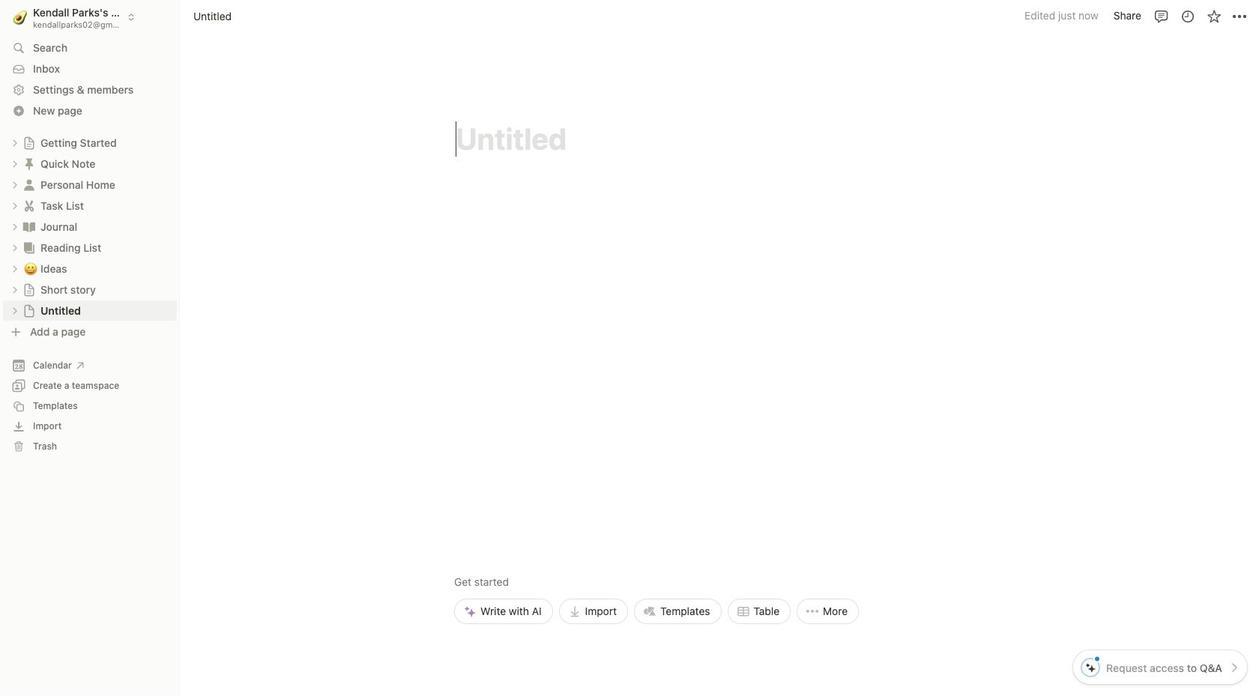 Task type: vqa. For each thing, say whether or not it's contained in the screenshot.
first row from the top of the Page properties table
no



Task type: describe. For each thing, give the bounding box(es) containing it.
change page icon image for 4th open image from the bottom
[[22, 198, 37, 213]]

change page icon image for fourth open icon from the bottom
[[22, 136, 36, 150]]

3 open image from the top
[[10, 222, 19, 231]]

change page icon image for 4th open image
[[22, 240, 37, 255]]

1 open image from the top
[[10, 138, 19, 147]]

updates image
[[1181, 9, 1196, 24]]

change page icon image for 5th open image from the bottom
[[22, 156, 37, 171]]

change page icon image for 3rd open icon from the top of the page
[[22, 283, 36, 297]]

change page icon image for third open image
[[22, 219, 37, 234]]

2 open image from the top
[[10, 180, 19, 189]]



Task type: locate. For each thing, give the bounding box(es) containing it.
menu
[[454, 470, 859, 625]]

2 open image from the top
[[10, 201, 19, 210]]

comments image
[[1154, 9, 1169, 24]]

change page icon image for third open icon from the bottom
[[22, 177, 37, 192]]

1 open image from the top
[[10, 159, 19, 168]]

3 open image from the top
[[10, 285, 19, 294]]

4 open image from the top
[[10, 243, 19, 252]]

4 open image from the top
[[10, 306, 19, 315]]

change page icon image for 1st open icon from the bottom of the page
[[22, 304, 36, 318]]

🥑 image
[[13, 8, 27, 26]]

change page icon image
[[22, 136, 36, 150], [22, 156, 37, 171], [22, 177, 37, 192], [22, 198, 37, 213], [22, 219, 37, 234], [22, 240, 37, 255], [22, 283, 36, 297], [22, 304, 36, 318]]

open image
[[10, 138, 19, 147], [10, 180, 19, 189], [10, 285, 19, 294], [10, 306, 19, 315]]

😀 image
[[24, 260, 37, 277]]

favorite image
[[1207, 9, 1222, 24]]

5 open image from the top
[[10, 264, 19, 273]]

open image
[[10, 159, 19, 168], [10, 201, 19, 210], [10, 222, 19, 231], [10, 243, 19, 252], [10, 264, 19, 273]]



